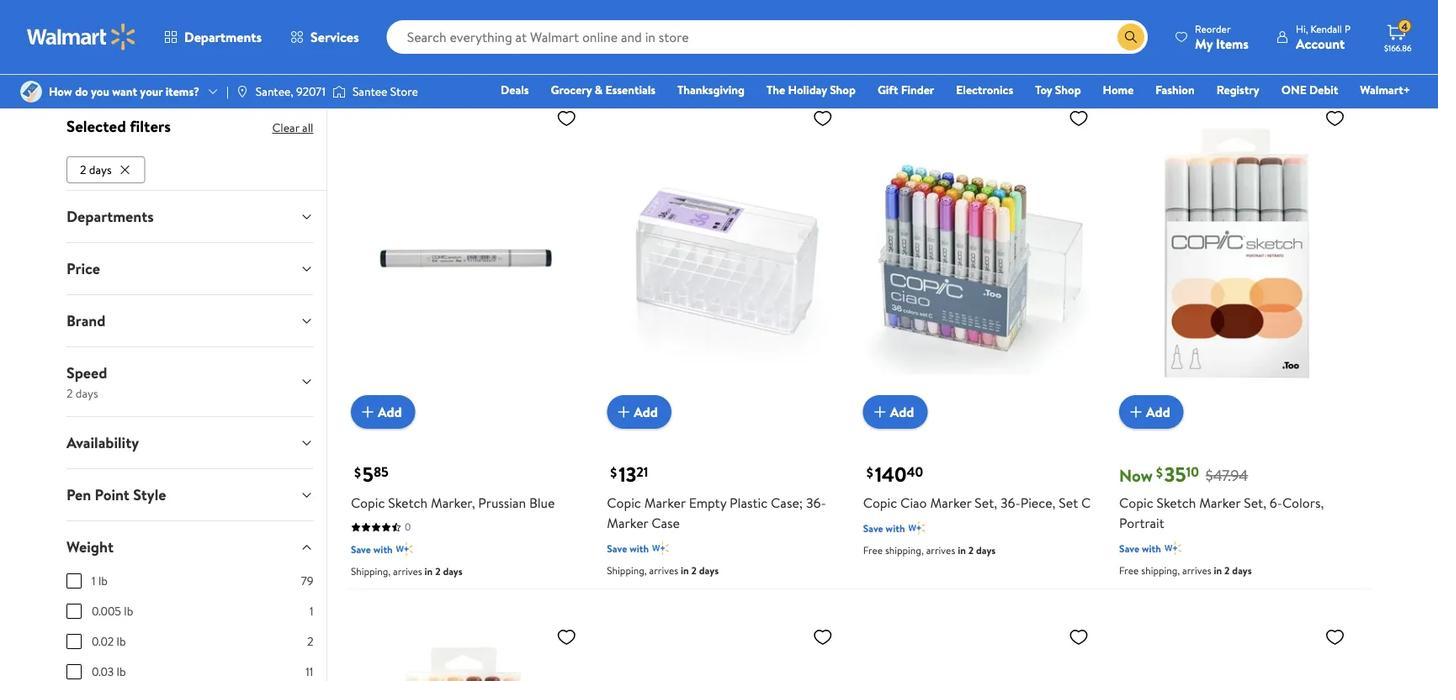 Task type: vqa. For each thing, say whether or not it's contained in the screenshot.
Tilt-
no



Task type: describe. For each thing, give the bounding box(es) containing it.
copic sketch marker set, 6-colors, portrait image
[[1119, 101, 1352, 416]]

marker right ciao
[[930, 494, 972, 512]]

all
[[302, 119, 313, 136]]

free shipping, arrives in 2 days for $47.94
[[1119, 564, 1252, 578]]

portrait
[[1119, 514, 1164, 533]]

departments tab
[[53, 191, 326, 242]]

add to favorites list, copic sketch marker, prussian blue image
[[556, 108, 577, 129]]

weight tab
[[53, 521, 326, 573]]

reorder
[[1195, 21, 1231, 36]]

with for $47.94
[[1142, 541, 1161, 556]]

selected filters
[[66, 115, 170, 137]]

arrives down walmart plus icon
[[393, 564, 422, 579]]

in down copic sketch marker, prussian blue
[[425, 564, 433, 579]]

0.03
[[91, 664, 113, 680]]

my
[[1195, 34, 1213, 53]]

save with for 140
[[863, 521, 905, 535]]

how
[[49, 83, 72, 100]]

arrives down case
[[649, 564, 678, 578]]

save with up shipping, arrives in 3+ days
[[351, 23, 393, 38]]

1 vertical spatial departments button
[[53, 191, 326, 242]]

days down 'copic ciao marker set, 36-piece, set c' on the bottom right of page
[[976, 543, 996, 558]]

services button
[[276, 17, 373, 57]]

weight
[[66, 537, 113, 558]]

now $ 35 10 $47.94 copic sketch marker set, 6-colors, portrait
[[1119, 460, 1324, 533]]

prussian
[[478, 494, 526, 512]]

&
[[595, 82, 603, 98]]

save for 140
[[863, 521, 883, 535]]

1 set, from the left
[[975, 494, 997, 512]]

in down now $ 35 10 $47.94 copic sketch marker set, 6-colors, portrait
[[1214, 564, 1222, 578]]

4 add button from the left
[[1119, 395, 1184, 429]]

grocery & essentials link
[[543, 81, 663, 99]]

items
[[1216, 34, 1249, 53]]

save up shipping, arrives in 3+ days
[[351, 23, 371, 38]]

free shipping, arrives in 2 days for 140
[[863, 543, 996, 558]]

11
[[305, 664, 313, 680]]

availability tab
[[53, 417, 326, 468]]

shipping, for 140
[[885, 543, 924, 558]]

79
[[301, 573, 313, 589]]

21
[[636, 463, 648, 481]]

days down now $ 35 10 $47.94 copic sketch marker set, 6-colors, portrait
[[1232, 564, 1252, 578]]

grocery & essentials
[[551, 82, 656, 98]]

santee
[[353, 83, 387, 100]]

shipping, for $47.94
[[1141, 564, 1180, 578]]

toy shop
[[1035, 82, 1081, 98]]

walmart image
[[27, 24, 136, 50]]

save for 13
[[607, 541, 627, 556]]

lb for 0.03 lb
[[116, 664, 125, 680]]

add for 5
[[378, 403, 402, 421]]

home
[[1103, 82, 1134, 98]]

with left walmart plus icon
[[373, 542, 393, 556]]

case;
[[771, 494, 803, 512]]

hi,
[[1296, 21, 1308, 36]]

shop inside the holiday shop link
[[830, 82, 856, 98]]

3 add to cart image from the left
[[1126, 402, 1146, 422]]

$ for 13
[[610, 463, 617, 482]]

10
[[1186, 463, 1199, 481]]

add to cart image for 140
[[870, 402, 890, 422]]

free for 140
[[863, 543, 883, 558]]

gift finder
[[878, 82, 934, 98]]

price button
[[53, 243, 326, 294]]

c
[[1081, 494, 1091, 512]]

2 inside speed 2 days
[[66, 385, 72, 401]]

with for 140
[[886, 521, 905, 535]]

toy shop link
[[1028, 81, 1089, 99]]

0.02 lb
[[91, 633, 125, 650]]

deals link
[[493, 81, 537, 99]]

arrives down now $ 35 10 $47.94 copic sketch marker set, 6-colors, portrait
[[1182, 564, 1211, 578]]

$ 5 85
[[354, 460, 389, 488]]

add to favorites list, copic sketch marker set, 6-colors, portrait image
[[1325, 108, 1345, 129]]

walmart+
[[1360, 82, 1410, 98]]

2 down now $ 35 10 $47.94 copic sketch marker set, 6-colors, portrait
[[1224, 564, 1230, 578]]

copic ciao marker set, 36-piece, set c image
[[863, 101, 1096, 416]]

0 vertical spatial departments button
[[150, 17, 276, 57]]

account
[[1296, 34, 1345, 53]]

santee store
[[353, 83, 418, 100]]

pen
[[66, 484, 91, 505]]

2 days
[[80, 161, 111, 178]]

pen point style button
[[53, 469, 326, 521]]

marker left case
[[607, 514, 648, 533]]

5
[[363, 460, 374, 488]]

piece,
[[1020, 494, 1056, 512]]

days down copic sketch marker, prussian blue
[[443, 564, 463, 579]]

add to favorites list, copic classic marker set, 72-piece set, a image
[[813, 627, 833, 648]]

pen point style
[[66, 484, 166, 505]]

electronics
[[956, 82, 1013, 98]]

grocery
[[551, 82, 592, 98]]

add to favorites list, copic ciao marker set, 6-colors, portrait image
[[556, 627, 577, 648]]

copic for 140
[[863, 494, 897, 512]]

save for $47.94
[[1119, 541, 1140, 556]]

want
[[112, 83, 137, 100]]

free for $47.94
[[1119, 564, 1139, 578]]

$ 13 21
[[610, 460, 648, 488]]

add button for 5
[[351, 395, 415, 429]]

copic sketch marker set, 72-piece set, b, v2 image
[[863, 620, 1096, 682]]

price tab
[[53, 243, 326, 294]]

none checkbox inside weight group
[[66, 574, 81, 589]]

finder
[[901, 82, 934, 98]]

save with for $47.94
[[1119, 541, 1161, 556]]

walmart plus image for 13
[[652, 540, 669, 557]]

36- inside copic marker empty plastic case; 36- marker case
[[806, 494, 826, 512]]

walmart plus image for $47.94
[[1165, 540, 1181, 557]]

one
[[1281, 82, 1307, 98]]

with for 13
[[630, 541, 649, 556]]

$ inside now $ 35 10 $47.94 copic sketch marker set, 6-colors, portrait
[[1156, 463, 1163, 482]]

shipping, arrives in 3+ days
[[351, 46, 469, 60]]

search icon image
[[1124, 30, 1138, 44]]

2 days list item
[[66, 153, 148, 183]]

add button for 140
[[863, 395, 928, 429]]

weight group
[[66, 573, 313, 682]]

speed
[[66, 362, 107, 383]]

lb for 0.005 lb
[[124, 603, 133, 619]]

the holiday shop link
[[759, 81, 863, 99]]

0.03 lb
[[91, 664, 125, 680]]

2 36- from the left
[[1001, 494, 1020, 512]]

$47.94
[[1206, 465, 1248, 486]]

1 for 1
[[309, 603, 313, 619]]

save with left walmart plus icon
[[351, 542, 393, 556]]

pen point style tab
[[53, 469, 326, 521]]

save with for 13
[[607, 541, 649, 556]]

days right '3+'
[[449, 46, 469, 60]]

shop inside toy shop link
[[1055, 82, 1081, 98]]

colors,
[[1282, 494, 1324, 512]]

clear all button
[[272, 114, 313, 141]]

1 horizontal spatial shipping, arrives in 2 days
[[607, 564, 719, 578]]

$ for 140
[[866, 463, 873, 482]]

2 down 'copic ciao marker set, 36-piece, set c' on the bottom right of page
[[968, 543, 974, 558]]

you
[[91, 83, 109, 100]]

copic classic marker set, 72-piece set, a image
[[607, 620, 840, 682]]

how do you want your items?
[[49, 83, 199, 100]]

holiday
[[788, 82, 827, 98]]

arrives left '3+'
[[393, 46, 422, 60]]



Task type: locate. For each thing, give the bounding box(es) containing it.
add to cart image up '13'
[[614, 402, 634, 422]]

hi, kendall p account
[[1296, 21, 1351, 53]]

the
[[767, 82, 785, 98]]

2 shop from the left
[[1055, 82, 1081, 98]]

store
[[390, 83, 418, 100]]

1 horizontal spatial add to cart image
[[870, 402, 890, 422]]

$ left 140
[[866, 463, 873, 482]]

1 add button from the left
[[351, 395, 415, 429]]

save with down ciao
[[863, 521, 905, 535]]

0 horizontal spatial shipping, arrives in 2 days
[[351, 564, 463, 579]]

$ inside $ 5 85
[[354, 463, 361, 482]]

copic sketch marker, prussian blue image
[[351, 101, 583, 416]]

speed tab
[[53, 347, 326, 416]]

set
[[1059, 494, 1078, 512]]

0 horizontal spatial departments
[[66, 206, 153, 227]]

3 add from the left
[[890, 403, 914, 421]]

one debit link
[[1274, 81, 1346, 99]]

save down '13'
[[607, 541, 627, 556]]

$ left the 35
[[1156, 463, 1163, 482]]

3+
[[435, 46, 447, 60]]

items?
[[166, 83, 199, 100]]

add to cart image up 140
[[870, 402, 890, 422]]

1 sketch from the left
[[388, 494, 428, 512]]

departments down "2 days" button on the top left
[[66, 206, 153, 227]]

$ inside $ 13 21
[[610, 463, 617, 482]]

clear all
[[272, 119, 313, 136]]

lb
[[98, 573, 107, 589], [124, 603, 133, 619], [116, 633, 125, 650], [116, 664, 125, 680]]

days down 'selected'
[[89, 161, 111, 178]]

price
[[66, 258, 100, 279]]

1 vertical spatial free
[[1119, 564, 1139, 578]]

brand tab
[[53, 295, 326, 346]]

one debit
[[1281, 82, 1338, 98]]

your
[[140, 83, 163, 100]]

 image
[[235, 85, 249, 98]]

marker inside now $ 35 10 $47.94 copic sketch marker set, 6-colors, portrait
[[1199, 494, 1241, 512]]

thanksgiving link
[[670, 81, 752, 99]]

marker down $47.94
[[1199, 494, 1241, 512]]

add button up $ 140 40
[[863, 395, 928, 429]]

point
[[94, 484, 129, 505]]

35
[[1165, 460, 1186, 488]]

style
[[133, 484, 166, 505]]

0 horizontal spatial free
[[863, 543, 883, 558]]

add button up now
[[1119, 395, 1184, 429]]

add button
[[351, 395, 415, 429], [607, 395, 671, 429], [863, 395, 928, 429], [1119, 395, 1184, 429]]

copic for 13
[[607, 494, 641, 512]]

arrives down ciao
[[926, 543, 955, 558]]

days down speed on the bottom of the page
[[75, 385, 98, 401]]

gift
[[878, 82, 898, 98]]

$ for 5
[[354, 463, 361, 482]]

copic down 140
[[863, 494, 897, 512]]

$ left 5
[[354, 463, 361, 482]]

0 horizontal spatial  image
[[20, 81, 42, 103]]

0 horizontal spatial shipping,
[[885, 543, 924, 558]]

add to favorites list, copic sketch marker set, 72-piece set, b, v2 image
[[1069, 627, 1089, 648]]

copic sketch marker, prussian blue
[[351, 494, 555, 512]]

2 up 11
[[307, 633, 313, 650]]

departments button up |
[[150, 17, 276, 57]]

1 for 1 lb
[[91, 573, 95, 589]]

lb right 0.005
[[124, 603, 133, 619]]

$
[[354, 463, 361, 482], [610, 463, 617, 482], [866, 463, 873, 482], [1156, 463, 1163, 482]]

4 $ from the left
[[1156, 463, 1163, 482]]

with up shipping, arrives in 3+ days
[[373, 23, 393, 38]]

walmart plus image
[[396, 22, 413, 39], [908, 520, 925, 537], [652, 540, 669, 557], [1165, 540, 1181, 557]]

40
[[907, 463, 923, 481]]

36- right case;
[[806, 494, 826, 512]]

departments button up price tab
[[53, 191, 326, 242]]

2 add to cart image from the left
[[870, 402, 890, 422]]

3 $ from the left
[[866, 463, 873, 482]]

copic inside copic marker empty plastic case; 36- marker case
[[607, 494, 641, 512]]

copic ciao artist marker set, 12-colors, basic image
[[1119, 620, 1352, 682]]

shipping, down portrait
[[1141, 564, 1180, 578]]

lb right 0.02
[[116, 633, 125, 650]]

speed 2 days
[[66, 362, 107, 401]]

walmart plus image
[[396, 541, 413, 558]]

2 down copic sketch marker, prussian blue
[[435, 564, 441, 579]]

save left walmart plus icon
[[351, 542, 371, 556]]

now
[[1119, 464, 1153, 487]]

lb for 1 lb
[[98, 573, 107, 589]]

copic for 5
[[351, 494, 385, 512]]

140
[[875, 460, 907, 488]]

|
[[226, 83, 229, 100]]

walmart plus image for 140
[[908, 520, 925, 537]]

with down $ 13 21 at the bottom of page
[[630, 541, 649, 556]]

2 inside weight group
[[307, 633, 313, 650]]

2 set, from the left
[[1244, 494, 1266, 512]]

Walmart Site-Wide search field
[[387, 20, 1148, 54]]

shop up add to favorites list, copic marker empty plastic case; 36-marker case 'image'
[[830, 82, 856, 98]]

add
[[378, 403, 402, 421], [634, 403, 658, 421], [890, 403, 914, 421], [1146, 403, 1170, 421]]

$166.86
[[1384, 42, 1412, 53]]

1 horizontal spatial 36-
[[1001, 494, 1020, 512]]

0 horizontal spatial 36-
[[806, 494, 826, 512]]

 image for santee store
[[332, 83, 346, 100]]

filters
[[129, 115, 170, 137]]

 image for how do you want your items?
[[20, 81, 42, 103]]

services
[[311, 28, 359, 46]]

1 horizontal spatial 1
[[309, 603, 313, 619]]

add for 140
[[890, 403, 914, 421]]

1 $ from the left
[[354, 463, 361, 482]]

Search search field
[[387, 20, 1148, 54]]

copic marker empty plastic case; 36- marker case
[[607, 494, 826, 533]]

set, left 6-
[[1244, 494, 1266, 512]]

0 vertical spatial free
[[863, 543, 883, 558]]

departments inside tab
[[66, 206, 153, 227]]

1 add to cart image from the left
[[614, 402, 634, 422]]

copic ciao marker set, 6-colors, portrait image
[[351, 620, 583, 682]]

with down ciao
[[886, 521, 905, 535]]

free down 140
[[863, 543, 883, 558]]

plastic
[[730, 494, 768, 512]]

add to cart image
[[614, 402, 634, 422], [870, 402, 890, 422], [1126, 402, 1146, 422]]

$ inside $ 140 40
[[866, 463, 873, 482]]

ciao
[[900, 494, 927, 512]]

1 lb
[[91, 573, 107, 589]]

None checkbox
[[66, 604, 81, 619], [66, 634, 81, 649], [66, 665, 81, 680], [66, 604, 81, 619], [66, 634, 81, 649], [66, 665, 81, 680]]

1 horizontal spatial shipping,
[[1141, 564, 1180, 578]]

blue
[[529, 494, 555, 512]]

1 shop from the left
[[830, 82, 856, 98]]

1 up 0.005
[[91, 573, 95, 589]]

1 vertical spatial shipping,
[[1141, 564, 1180, 578]]

free shipping, arrives in 2 days down portrait
[[1119, 564, 1252, 578]]

1 horizontal spatial set,
[[1244, 494, 1266, 512]]

shop right toy
[[1055, 82, 1081, 98]]

electronics link
[[949, 81, 1021, 99]]

1 horizontal spatial free
[[1119, 564, 1139, 578]]

0 horizontal spatial free shipping, arrives in 2 days
[[863, 543, 996, 558]]

free down portrait
[[1119, 564, 1139, 578]]

brand button
[[53, 295, 326, 346]]

deals
[[501, 82, 529, 98]]

13
[[619, 460, 636, 488]]

add to cart image up now
[[1126, 402, 1146, 422]]

reorder my items
[[1195, 21, 1249, 53]]

1 36- from the left
[[806, 494, 826, 512]]

in down copic marker empty plastic case; 36- marker case
[[681, 564, 689, 578]]

0 vertical spatial free shipping, arrives in 2 days
[[863, 543, 996, 558]]

0 vertical spatial shipping,
[[885, 543, 924, 558]]

2 add button from the left
[[607, 395, 671, 429]]

0 horizontal spatial 1
[[91, 573, 95, 589]]

6-
[[1270, 494, 1282, 512]]

2 down speed on the bottom of the page
[[66, 385, 72, 401]]

1 horizontal spatial departments
[[184, 28, 262, 46]]

add up 21
[[634, 403, 658, 421]]

with down portrait
[[1142, 541, 1161, 556]]

walmart plus image down now $ 35 10 $47.94 copic sketch marker set, 6-colors, portrait
[[1165, 540, 1181, 557]]

availability
[[66, 432, 139, 453]]

free
[[863, 543, 883, 558], [1119, 564, 1139, 578]]

copic inside now $ 35 10 $47.94 copic sketch marker set, 6-colors, portrait
[[1119, 494, 1153, 512]]

empty
[[689, 494, 726, 512]]

0.02
[[91, 633, 113, 650]]

thanksgiving
[[677, 82, 745, 98]]

1 horizontal spatial sketch
[[1157, 494, 1196, 512]]

2 horizontal spatial add to cart image
[[1126, 402, 1146, 422]]

$ left '13'
[[610, 463, 617, 482]]

applied filters section element
[[66, 115, 170, 137]]

2 copic from the left
[[607, 494, 641, 512]]

1 vertical spatial departments
[[66, 206, 153, 227]]

2 sketch from the left
[[1157, 494, 1196, 512]]

walmart plus image up shipping, arrives in 3+ days
[[396, 22, 413, 39]]

None checkbox
[[66, 574, 81, 589]]

selected
[[66, 115, 126, 137]]

0 horizontal spatial shop
[[830, 82, 856, 98]]

3 copic from the left
[[863, 494, 897, 512]]

days inside speed 2 days
[[75, 385, 98, 401]]

1 vertical spatial 1
[[309, 603, 313, 619]]

2 down 'selected'
[[80, 161, 86, 178]]

in down 'copic ciao marker set, 36-piece, set c' on the bottom right of page
[[958, 543, 966, 558]]

kendall
[[1311, 21, 1342, 36]]

save down 140
[[863, 521, 883, 535]]

free shipping, arrives in 2 days down ciao
[[863, 543, 996, 558]]

set,
[[975, 494, 997, 512], [1244, 494, 1266, 512]]

set, left piece,
[[975, 494, 997, 512]]

 image right 92071
[[332, 83, 346, 100]]

4 add from the left
[[1146, 403, 1170, 421]]

marker,
[[431, 494, 475, 512]]

36-
[[806, 494, 826, 512], [1001, 494, 1020, 512]]

2 $ from the left
[[610, 463, 617, 482]]

copic ciao marker set, 36-piece, set c
[[863, 494, 1091, 512]]

days inside button
[[89, 161, 111, 178]]

walmart plus image down case
[[652, 540, 669, 557]]

1 down 79
[[309, 603, 313, 619]]

2 days button
[[66, 156, 145, 183]]

shipping, arrives in 2 days down case
[[607, 564, 719, 578]]

set, inside now $ 35 10 $47.94 copic sketch marker set, 6-colors, portrait
[[1244, 494, 1266, 512]]

lb right 0.03
[[116, 664, 125, 680]]

copic down 5
[[351, 494, 385, 512]]

add button up 85
[[351, 395, 415, 429]]

fashion
[[1156, 82, 1195, 98]]

sketch up "0"
[[388, 494, 428, 512]]

days down copic marker empty plastic case; 36- marker case
[[699, 564, 719, 578]]

1 add from the left
[[378, 403, 402, 421]]

the holiday shop
[[767, 82, 856, 98]]

arrives
[[393, 46, 422, 60], [926, 543, 955, 558], [649, 564, 678, 578], [1182, 564, 1211, 578], [393, 564, 422, 579]]

debit
[[1309, 82, 1338, 98]]

essentials
[[605, 82, 656, 98]]

departments button
[[150, 17, 276, 57], [53, 191, 326, 242]]

clear
[[272, 119, 299, 136]]

1 horizontal spatial free shipping, arrives in 2 days
[[1119, 564, 1252, 578]]

save down portrait
[[1119, 541, 1140, 556]]

2 add from the left
[[634, 403, 658, 421]]

marker up case
[[644, 494, 686, 512]]

 image
[[20, 81, 42, 103], [332, 83, 346, 100]]

save with down portrait
[[1119, 541, 1161, 556]]

2 inside button
[[80, 161, 86, 178]]

0.005 lb
[[91, 603, 133, 619]]

4 copic from the left
[[1119, 494, 1153, 512]]

case
[[652, 514, 680, 533]]

weight button
[[53, 521, 326, 573]]

add for 13
[[634, 403, 658, 421]]

add to favorites list, copic marker empty plastic case; 36-marker case image
[[813, 108, 833, 129]]

sketch down the 35
[[1157, 494, 1196, 512]]

walmart plus image down ciao
[[908, 520, 925, 537]]

0 horizontal spatial sketch
[[388, 494, 428, 512]]

copic
[[351, 494, 385, 512], [607, 494, 641, 512], [863, 494, 897, 512], [1119, 494, 1153, 512]]

0 vertical spatial departments
[[184, 28, 262, 46]]

copic up portrait
[[1119, 494, 1153, 512]]

3 add button from the left
[[863, 395, 928, 429]]

1 vertical spatial free shipping, arrives in 2 days
[[1119, 564, 1252, 578]]

1 horizontal spatial  image
[[332, 83, 346, 100]]

walmart+ link
[[1353, 81, 1418, 99]]

 image left how
[[20, 81, 42, 103]]

sketch inside now $ 35 10 $47.94 copic sketch marker set, 6-colors, portrait
[[1157, 494, 1196, 512]]

add button up 21
[[607, 395, 671, 429]]

santee,
[[256, 83, 293, 100]]

toy
[[1035, 82, 1052, 98]]

gift finder link
[[870, 81, 942, 99]]

0 horizontal spatial set,
[[975, 494, 997, 512]]

in left '3+'
[[425, 46, 433, 60]]

lb for 0.02 lb
[[116, 633, 125, 650]]

departments up |
[[184, 28, 262, 46]]

shipping, down ciao
[[885, 543, 924, 558]]

lb up 0.005
[[98, 573, 107, 589]]

availability button
[[53, 417, 326, 468]]

copic down '13'
[[607, 494, 641, 512]]

0 vertical spatial 1
[[91, 573, 95, 589]]

add button for 13
[[607, 395, 671, 429]]

add to cart image
[[358, 402, 378, 422]]

add to favorites list, copic ciao marker set, 36-piece, set c image
[[1069, 108, 1089, 129]]

home link
[[1095, 81, 1141, 99]]

add up 40
[[890, 403, 914, 421]]

add to cart image for 13
[[614, 402, 634, 422]]

92071
[[296, 83, 326, 100]]

registry link
[[1209, 81, 1267, 99]]

shipping, arrives in 2 days down walmart plus icon
[[351, 564, 463, 579]]

add up 85
[[378, 403, 402, 421]]

0 horizontal spatial add to cart image
[[614, 402, 634, 422]]

2
[[80, 161, 86, 178], [66, 385, 72, 401], [968, 543, 974, 558], [691, 564, 697, 578], [1224, 564, 1230, 578], [435, 564, 441, 579], [307, 633, 313, 650]]

85
[[374, 463, 389, 481]]

add up the 35
[[1146, 403, 1170, 421]]

0
[[405, 520, 411, 534]]

1 horizontal spatial shop
[[1055, 82, 1081, 98]]

save with down '13'
[[607, 541, 649, 556]]

copic marker empty plastic case; 36-marker case image
[[607, 101, 840, 416]]

1 copic from the left
[[351, 494, 385, 512]]

add to favorites list, copic ciao artist marker set, 12-colors, basic image
[[1325, 627, 1345, 648]]

36- left set
[[1001, 494, 1020, 512]]

2 down copic marker empty plastic case; 36- marker case
[[691, 564, 697, 578]]



